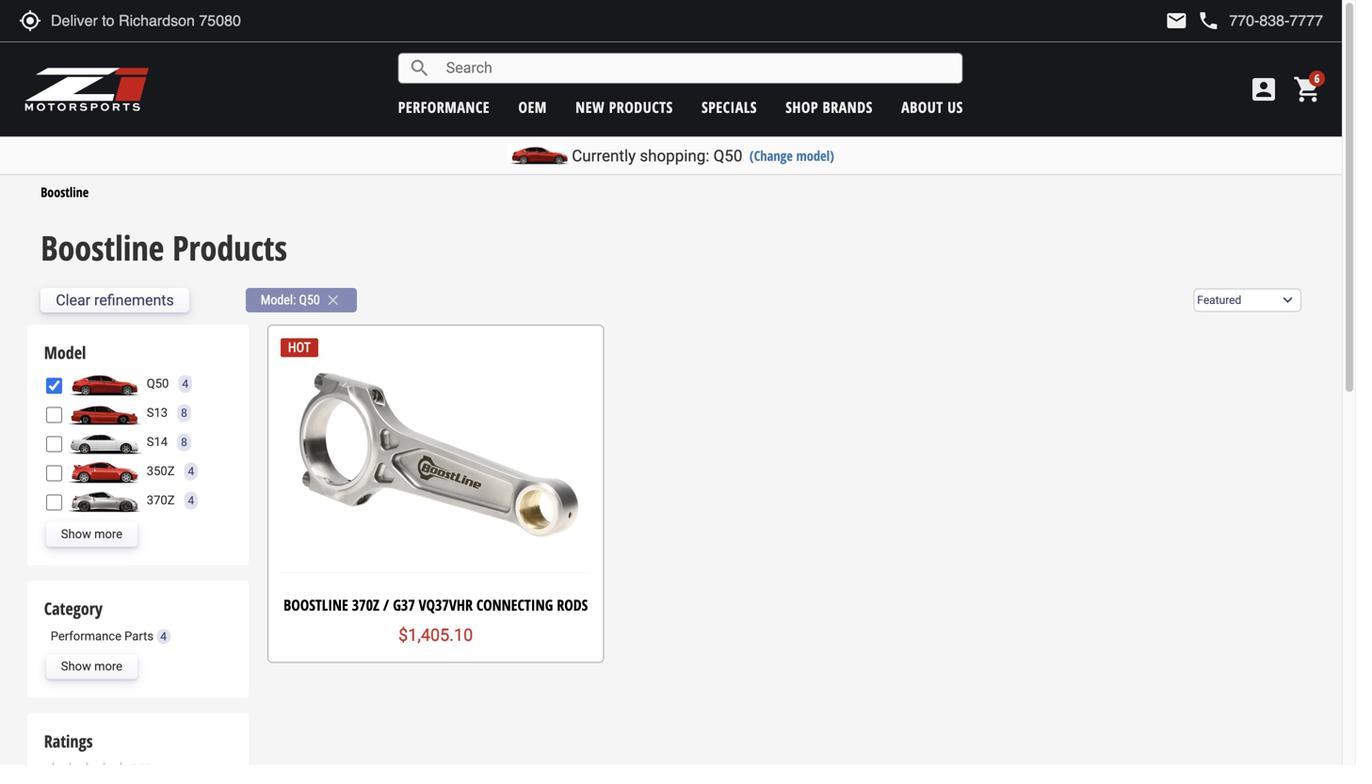 Task type: describe. For each thing, give the bounding box(es) containing it.
products
[[609, 97, 673, 117]]

$1,405.10
[[399, 626, 473, 646]]

boostline link
[[41, 183, 89, 201]]

nissan 370z z34 2009 2010 2011 2012 2013 2014 2015 2016 2017 2018 2019 3.7l vq37vhr vhr nismo z1 motorsports image
[[67, 489, 142, 513]]

boostline products
[[41, 224, 287, 271]]

model)
[[797, 147, 835, 165]]

clear
[[56, 292, 91, 309]]

close
[[325, 292, 342, 309]]

350z
[[147, 465, 175, 479]]

about us link
[[902, 97, 964, 117]]

model:
[[261, 293, 296, 308]]

s14
[[147, 435, 168, 450]]

model: q50 close
[[261, 292, 342, 309]]

infiniti q50 sedan hybrid v37 2014 2015 2016 2017 2018 2019 2020 vq37vhr 2.0t 3.0t 3.7l red sport redsport vr30ddtt z1 motorsports image
[[67, 372, 142, 397]]

parts
[[125, 630, 154, 644]]

z1 motorsports logo image
[[24, 66, 150, 113]]

shop
[[786, 97, 819, 117]]

boostline 370z / g37 vq37vhr connecting rods
[[284, 595, 588, 616]]

ratings
[[44, 730, 93, 754]]

4 for 350z
[[188, 465, 194, 478]]

currently
[[572, 147, 636, 165]]

shop brands link
[[786, 97, 873, 117]]

shopping_cart link
[[1289, 74, 1324, 105]]

brands
[[823, 97, 873, 117]]

rods
[[557, 595, 588, 616]]

boostline for boostline 370z / g37 vq37vhr connecting rods
[[284, 595, 348, 616]]

8 for s13
[[181, 407, 187, 420]]

boostline for boostline products
[[41, 224, 164, 271]]

connecting
[[477, 595, 553, 616]]

mail phone
[[1166, 9, 1220, 32]]

nissan 240sx silvia zenki kouki s14 1995 1996 1997 1998 1999 ka24de ka24det sr20det rb26dett z1 motorsports image
[[67, 430, 142, 455]]

show more for category
[[61, 660, 123, 674]]

phone link
[[1198, 9, 1324, 32]]

about
[[902, 97, 944, 117]]

new
[[576, 97, 605, 117]]

shopping:
[[640, 147, 710, 165]]

oem link
[[519, 97, 547, 117]]

account_box link
[[1245, 74, 1284, 105]]

vq37vhr
[[419, 595, 473, 616]]

mail link
[[1166, 9, 1188, 32]]



Task type: locate. For each thing, give the bounding box(es) containing it.
None checkbox
[[46, 378, 62, 394], [46, 437, 62, 453], [46, 378, 62, 394], [46, 437, 62, 453]]

1 8 from the top
[[181, 407, 187, 420]]

specials link
[[702, 97, 757, 117]]

4 right parts
[[160, 631, 167, 644]]

nissan 350z z33 2003 2004 2005 2006 2007 2008 2009 vq35de 3.5l revup rev up vq35hr nismo z1 motorsports image
[[67, 460, 142, 484]]

q50
[[714, 147, 743, 165], [299, 293, 320, 308], [147, 377, 169, 391]]

370z
[[147, 494, 175, 508], [352, 595, 380, 616]]

more
[[94, 528, 123, 542], [94, 660, 123, 674]]

show more down performance
[[61, 660, 123, 674]]

(change
[[750, 147, 793, 165]]

show
[[61, 528, 91, 542], [61, 660, 91, 674]]

currently shopping: q50 (change model)
[[572, 147, 835, 165]]

1 vertical spatial show more button
[[46, 655, 138, 680]]

1 show more from the top
[[61, 528, 123, 542]]

nissan 240sx silvia zenki kouki s13 rps13 180sx 1989 1990 1991 1992 1993 1994 ka24e ka24de ka24det sr20det rb26dett z1 motorsports image
[[67, 401, 142, 426]]

performance
[[51, 630, 121, 644]]

performance link
[[398, 97, 490, 117]]

8
[[181, 407, 187, 420], [181, 436, 187, 449]]

shopping_cart
[[1294, 74, 1324, 105]]

4
[[182, 378, 189, 391], [188, 465, 194, 478], [188, 494, 194, 508], [160, 631, 167, 644]]

1 vertical spatial q50
[[299, 293, 320, 308]]

4 for 370z
[[188, 494, 194, 508]]

1 vertical spatial show more
[[61, 660, 123, 674]]

category performance parts 4
[[44, 598, 167, 644]]

0 horizontal spatial q50
[[147, 377, 169, 391]]

show more button down nissan 370z z34 2009 2010 2011 2012 2013 2014 2015 2016 2017 2018 2019 3.7l vq37vhr vhr nismo z1 motorsports "image"
[[46, 523, 138, 547]]

oem
[[519, 97, 547, 117]]

search
[[409, 57, 431, 80]]

1 vertical spatial show
[[61, 660, 91, 674]]

clear refinements
[[56, 292, 174, 309]]

2 vertical spatial q50
[[147, 377, 169, 391]]

1 vertical spatial 370z
[[352, 595, 380, 616]]

8 for s14
[[181, 436, 187, 449]]

show more button
[[46, 523, 138, 547], [46, 655, 138, 680]]

4 right 350z
[[188, 465, 194, 478]]

more for category
[[94, 660, 123, 674]]

0 vertical spatial 8
[[181, 407, 187, 420]]

4 inside category performance parts 4
[[160, 631, 167, 644]]

category
[[44, 598, 103, 621]]

account_box
[[1249, 74, 1279, 105]]

(change model) link
[[750, 147, 835, 165]]

2 8 from the top
[[181, 436, 187, 449]]

my_location
[[19, 9, 41, 32]]

0 horizontal spatial 370z
[[147, 494, 175, 508]]

1 horizontal spatial q50
[[299, 293, 320, 308]]

new products link
[[576, 97, 673, 117]]

4 right infiniti q50 sedan hybrid v37 2014 2015 2016 2017 2018 2019 2020 vq37vhr 2.0t 3.0t 3.7l red sport redsport vr30ddtt z1 motorsports image
[[182, 378, 189, 391]]

performance
[[398, 97, 490, 117]]

None checkbox
[[46, 407, 62, 423], [46, 466, 62, 482], [46, 495, 62, 511], [46, 407, 62, 423], [46, 466, 62, 482], [46, 495, 62, 511]]

0 vertical spatial more
[[94, 528, 123, 542]]

4 right nissan 370z z34 2009 2010 2011 2012 2013 2014 2015 2016 2017 2018 2019 3.7l vq37vhr vhr nismo z1 motorsports "image"
[[188, 494, 194, 508]]

0 vertical spatial show more button
[[46, 523, 138, 547]]

specials
[[702, 97, 757, 117]]

new products
[[576, 97, 673, 117]]

0 vertical spatial boostline
[[41, 183, 89, 201]]

1 show more button from the top
[[46, 523, 138, 547]]

boostline
[[41, 183, 89, 201], [41, 224, 164, 271], [284, 595, 348, 616]]

0 vertical spatial q50
[[714, 147, 743, 165]]

2 show more from the top
[[61, 660, 123, 674]]

show more
[[61, 528, 123, 542], [61, 660, 123, 674]]

boostline for boostline link
[[41, 183, 89, 201]]

show more for model
[[61, 528, 123, 542]]

show more button down performance
[[46, 655, 138, 680]]

show more down nissan 370z z34 2009 2010 2011 2012 2013 2014 2015 2016 2017 2018 2019 3.7l vq37vhr vhr nismo z1 motorsports "image"
[[61, 528, 123, 542]]

0 vertical spatial 370z
[[147, 494, 175, 508]]

about us
[[902, 97, 964, 117]]

show more button for category
[[46, 655, 138, 680]]

model
[[44, 342, 86, 365]]

2 more from the top
[[94, 660, 123, 674]]

q50 left close
[[299, 293, 320, 308]]

g37
[[393, 595, 415, 616]]

0 vertical spatial show
[[61, 528, 91, 542]]

1 vertical spatial boostline
[[41, 224, 164, 271]]

1 show from the top
[[61, 528, 91, 542]]

2 horizontal spatial q50
[[714, 147, 743, 165]]

4 & up element
[[46, 760, 230, 766]]

2 show more button from the top
[[46, 655, 138, 680]]

more for model
[[94, 528, 123, 542]]

show for category
[[61, 660, 91, 674]]

more down nissan 370z z34 2009 2010 2011 2012 2013 2014 2015 2016 2017 2018 2019 3.7l vq37vhr vhr nismo z1 motorsports "image"
[[94, 528, 123, 542]]

products
[[173, 224, 287, 271]]

q50 inside model: q50 close
[[299, 293, 320, 308]]

370z down 350z
[[147, 494, 175, 508]]

1 vertical spatial more
[[94, 660, 123, 674]]

2 vertical spatial boostline
[[284, 595, 348, 616]]

1 horizontal spatial 370z
[[352, 595, 380, 616]]

refinements
[[94, 292, 174, 309]]

/
[[383, 595, 389, 616]]

1 more from the top
[[94, 528, 123, 542]]

8 right s13 at left
[[181, 407, 187, 420]]

1 vertical spatial 8
[[181, 436, 187, 449]]

show down nissan 370z z34 2009 2010 2011 2012 2013 2014 2015 2016 2017 2018 2019 3.7l vq37vhr vhr nismo z1 motorsports "image"
[[61, 528, 91, 542]]

4 for q50
[[182, 378, 189, 391]]

show down performance
[[61, 660, 91, 674]]

shop brands
[[786, 97, 873, 117]]

s13
[[147, 406, 168, 420]]

more down performance
[[94, 660, 123, 674]]

8 right s14
[[181, 436, 187, 449]]

370z left "/"
[[352, 595, 380, 616]]

q50 left (change
[[714, 147, 743, 165]]

2 show from the top
[[61, 660, 91, 674]]

clear refinements button
[[41, 288, 189, 313]]

mail
[[1166, 9, 1188, 32]]

q50 up s13 at left
[[147, 377, 169, 391]]

phone
[[1198, 9, 1220, 32]]

show more button for model
[[46, 523, 138, 547]]

us
[[948, 97, 964, 117]]

0 vertical spatial show more
[[61, 528, 123, 542]]

Search search field
[[431, 54, 963, 83]]

show for model
[[61, 528, 91, 542]]



Task type: vqa. For each thing, say whether or not it's contained in the screenshot.
first 8 from the top
yes



